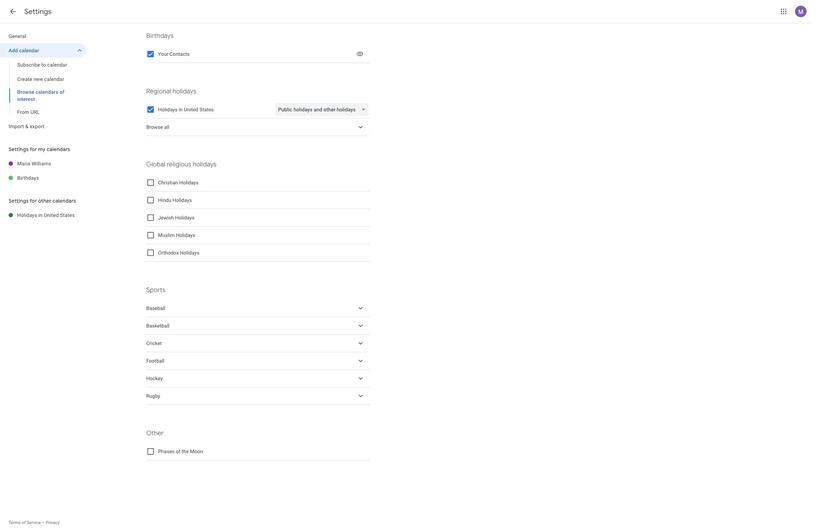 Task type: describe. For each thing, give the bounding box(es) containing it.
contacts
[[170, 51, 190, 57]]

hockey
[[146, 376, 163, 382]]

terms
[[9, 521, 21, 526]]

orthodox holidays
[[158, 250, 199, 256]]

1 horizontal spatial united
[[184, 107, 198, 113]]

calendar for create new calendar
[[44, 76, 64, 82]]

holidays in united states link
[[17, 208, 86, 223]]

cricket tree item
[[146, 335, 370, 353]]

muslim holidays
[[158, 233, 195, 238]]

regional
[[146, 87, 171, 96]]

settings heading
[[24, 7, 52, 16]]

add calendar
[[9, 48, 39, 53]]

url
[[30, 109, 40, 115]]

maria
[[17, 161, 30, 167]]

your contacts
[[158, 51, 190, 57]]

calendar for subscribe to calendar
[[47, 62, 67, 68]]

your
[[158, 51, 168, 57]]

muslim
[[158, 233, 175, 238]]

for for my
[[30, 146, 37, 153]]

holidays inside 'link'
[[17, 213, 37, 218]]

united inside 'link'
[[44, 213, 59, 218]]

baseball
[[146, 306, 165, 312]]

subscribe
[[17, 62, 40, 68]]

christian
[[158, 180, 178, 186]]

regional holidays
[[146, 87, 196, 96]]

all
[[164, 124, 169, 130]]

phases
[[158, 449, 175, 455]]

holidays for orthodox holidays
[[180, 250, 199, 256]]

add calendar tree item
[[0, 43, 86, 58]]

holidays in united states inside 'link'
[[17, 213, 75, 218]]

0 vertical spatial holidays
[[173, 87, 196, 96]]

other
[[38, 198, 51, 204]]

browse for browse calendars of interest
[[17, 89, 34, 95]]

cricket
[[146, 341, 162, 347]]

football tree item
[[146, 353, 370, 370]]

hindu holidays
[[158, 198, 192, 203]]

jewish
[[158, 215, 174, 221]]

interest
[[17, 96, 35, 102]]

of inside browse calendars of interest
[[60, 89, 64, 95]]

holidays for muslim holidays
[[176, 233, 195, 238]]

football
[[146, 359, 164, 364]]

williams
[[32, 161, 51, 167]]

baseball tree item
[[146, 300, 370, 318]]

for for other
[[30, 198, 37, 204]]

rugby
[[146, 394, 160, 399]]

maria williams
[[17, 161, 51, 167]]

birthdays inside tree item
[[17, 175, 39, 181]]

go back image
[[9, 7, 17, 16]]

maria williams tree item
[[0, 157, 86, 171]]

global religious holidays
[[146, 161, 217, 169]]

settings for other calendars
[[9, 198, 76, 204]]

calendars inside browse calendars of interest
[[36, 89, 58, 95]]

create new calendar
[[17, 76, 64, 82]]

1 horizontal spatial states
[[200, 107, 214, 113]]

terms of service link
[[9, 521, 41, 526]]

new
[[34, 76, 43, 82]]

&
[[25, 124, 28, 129]]

calendars for other
[[53, 198, 76, 204]]

browse calendars of interest
[[17, 89, 64, 102]]

import
[[9, 124, 24, 129]]



Task type: locate. For each thing, give the bounding box(es) containing it.
calendar inside tree item
[[19, 48, 39, 53]]

1 vertical spatial states
[[60, 213, 75, 218]]

jewish holidays
[[158, 215, 195, 221]]

settings for my calendars tree
[[0, 157, 86, 185]]

holidays right jewish at the top of page
[[175, 215, 195, 221]]

other
[[146, 430, 164, 438]]

for
[[30, 146, 37, 153], [30, 198, 37, 204]]

holidays right religious
[[193, 161, 217, 169]]

moon
[[190, 449, 203, 455]]

calendar right the to
[[47, 62, 67, 68]]

basketball
[[146, 323, 170, 329]]

0 vertical spatial browse
[[17, 89, 34, 95]]

holidays
[[173, 87, 196, 96], [193, 161, 217, 169]]

orthodox
[[158, 250, 179, 256]]

1 vertical spatial browse
[[146, 124, 163, 130]]

birthdays up your
[[146, 32, 174, 40]]

0 vertical spatial of
[[60, 89, 64, 95]]

browse
[[17, 89, 34, 95], [146, 124, 163, 130]]

privacy link
[[46, 521, 60, 526]]

–
[[42, 521, 45, 526]]

0 vertical spatial holidays in united states
[[158, 107, 214, 113]]

in down regional holidays
[[179, 107, 183, 113]]

from url
[[17, 109, 40, 115]]

group
[[0, 58, 86, 119]]

holidays down global religious holidays
[[179, 180, 199, 186]]

holidays for christian holidays
[[179, 180, 199, 186]]

holidays right hindu
[[173, 198, 192, 203]]

of for terms of service – privacy
[[22, 521, 26, 526]]

birthdays
[[146, 32, 174, 40], [17, 175, 39, 181]]

holidays for jewish holidays
[[175, 215, 195, 221]]

1 vertical spatial in
[[38, 213, 43, 218]]

0 vertical spatial states
[[200, 107, 214, 113]]

the
[[182, 449, 189, 455]]

0 horizontal spatial birthdays
[[17, 175, 39, 181]]

hindu
[[158, 198, 171, 203]]

settings for settings
[[24, 7, 52, 16]]

0 horizontal spatial in
[[38, 213, 43, 218]]

tree containing general
[[0, 29, 86, 134]]

general
[[9, 33, 26, 39]]

0 vertical spatial birthdays
[[146, 32, 174, 40]]

terms of service – privacy
[[9, 521, 60, 526]]

holidays in united states
[[158, 107, 214, 113], [17, 213, 75, 218]]

1 for from the top
[[30, 146, 37, 153]]

birthdays link
[[17, 171, 86, 185]]

calendar right new
[[44, 76, 64, 82]]

1 vertical spatial holidays
[[193, 161, 217, 169]]

united
[[184, 107, 198, 113], [44, 213, 59, 218]]

settings for settings for other calendars
[[9, 198, 29, 204]]

holidays down settings for other calendars
[[17, 213, 37, 218]]

create
[[17, 76, 32, 82]]

sports
[[146, 287, 166, 295]]

holidays right regional
[[173, 87, 196, 96]]

2 vertical spatial of
[[22, 521, 26, 526]]

in down settings for other calendars
[[38, 213, 43, 218]]

of down "create new calendar"
[[60, 89, 64, 95]]

holidays in united states down other
[[17, 213, 75, 218]]

0 horizontal spatial united
[[44, 213, 59, 218]]

1 vertical spatial for
[[30, 198, 37, 204]]

for left other
[[30, 198, 37, 204]]

calendars down "create new calendar"
[[36, 89, 58, 95]]

service
[[27, 521, 41, 526]]

in inside holidays in united states 'link'
[[38, 213, 43, 218]]

christian holidays
[[158, 180, 199, 186]]

from
[[17, 109, 29, 115]]

import & export
[[9, 124, 44, 129]]

phases of the moon
[[158, 449, 203, 455]]

calendars right my
[[47, 146, 70, 153]]

holidays in united states down regional holidays
[[158, 107, 214, 113]]

of
[[60, 89, 64, 95], [176, 449, 180, 455], [22, 521, 26, 526]]

religious
[[167, 161, 191, 169]]

2 for from the top
[[30, 198, 37, 204]]

browse inside browse calendars of interest
[[17, 89, 34, 95]]

browse left all
[[146, 124, 163, 130]]

states inside 'link'
[[60, 213, 75, 218]]

export
[[30, 124, 44, 129]]

in
[[179, 107, 183, 113], [38, 213, 43, 218]]

0 horizontal spatial states
[[60, 213, 75, 218]]

states
[[200, 107, 214, 113], [60, 213, 75, 218]]

2 vertical spatial settings
[[9, 198, 29, 204]]

browse all tree item
[[146, 119, 370, 136]]

calendars up holidays in united states 'link'
[[53, 198, 76, 204]]

united down other
[[44, 213, 59, 218]]

united down regional holidays
[[184, 107, 198, 113]]

settings left other
[[9, 198, 29, 204]]

for left my
[[30, 146, 37, 153]]

group containing subscribe to calendar
[[0, 58, 86, 119]]

add
[[9, 48, 18, 53]]

birthdays tree item
[[0, 171, 86, 185]]

subscribe to calendar
[[17, 62, 67, 68]]

to
[[41, 62, 46, 68]]

2 vertical spatial calendar
[[44, 76, 64, 82]]

privacy
[[46, 521, 60, 526]]

of for phases of the moon
[[176, 449, 180, 455]]

0 vertical spatial in
[[179, 107, 183, 113]]

0 vertical spatial united
[[184, 107, 198, 113]]

1 vertical spatial of
[[176, 449, 180, 455]]

rugby tree item
[[146, 388, 370, 406]]

1 vertical spatial birthdays
[[17, 175, 39, 181]]

2 horizontal spatial of
[[176, 449, 180, 455]]

holidays right orthodox
[[180, 250, 199, 256]]

browse for browse all
[[146, 124, 163, 130]]

birthdays down maria
[[17, 175, 39, 181]]

browse inside tree item
[[146, 124, 163, 130]]

calendars
[[36, 89, 58, 95], [47, 146, 70, 153], [53, 198, 76, 204]]

basketball tree item
[[146, 318, 370, 335]]

my
[[38, 146, 45, 153]]

of left the
[[176, 449, 180, 455]]

holidays up orthodox holidays
[[176, 233, 195, 238]]

of right terms
[[22, 521, 26, 526]]

settings for my calendars
[[9, 146, 70, 153]]

settings
[[24, 7, 52, 16], [9, 146, 29, 153], [9, 198, 29, 204]]

holidays
[[158, 107, 178, 113], [179, 180, 199, 186], [173, 198, 192, 203], [17, 213, 37, 218], [175, 215, 195, 221], [176, 233, 195, 238], [180, 250, 199, 256]]

1 vertical spatial calendar
[[47, 62, 67, 68]]

None field
[[275, 103, 371, 116]]

1 vertical spatial settings
[[9, 146, 29, 153]]

settings up maria
[[9, 146, 29, 153]]

0 horizontal spatial of
[[22, 521, 26, 526]]

1 vertical spatial calendars
[[47, 146, 70, 153]]

holidays for hindu holidays
[[173, 198, 192, 203]]

1 horizontal spatial holidays in united states
[[158, 107, 214, 113]]

0 vertical spatial settings
[[24, 7, 52, 16]]

tree
[[0, 29, 86, 134]]

settings right go back icon
[[24, 7, 52, 16]]

calendars for my
[[47, 146, 70, 153]]

1 vertical spatial united
[[44, 213, 59, 218]]

0 horizontal spatial holidays in united states
[[17, 213, 75, 218]]

browse up interest
[[17, 89, 34, 95]]

1 horizontal spatial in
[[179, 107, 183, 113]]

0 horizontal spatial browse
[[17, 89, 34, 95]]

1 horizontal spatial birthdays
[[146, 32, 174, 40]]

1 vertical spatial holidays in united states
[[17, 213, 75, 218]]

1 horizontal spatial of
[[60, 89, 64, 95]]

hockey tree item
[[146, 370, 370, 388]]

global
[[146, 161, 165, 169]]

0 vertical spatial for
[[30, 146, 37, 153]]

calendar
[[19, 48, 39, 53], [47, 62, 67, 68], [44, 76, 64, 82]]

holidays up all
[[158, 107, 178, 113]]

1 horizontal spatial browse
[[146, 124, 163, 130]]

0 vertical spatial calendar
[[19, 48, 39, 53]]

browse all
[[146, 124, 169, 130]]

calendar up subscribe
[[19, 48, 39, 53]]

settings for settings for my calendars
[[9, 146, 29, 153]]

holidays in united states tree item
[[0, 208, 86, 223]]

2 vertical spatial calendars
[[53, 198, 76, 204]]

0 vertical spatial calendars
[[36, 89, 58, 95]]



Task type: vqa. For each thing, say whether or not it's contained in the screenshot.
April 5 element
no



